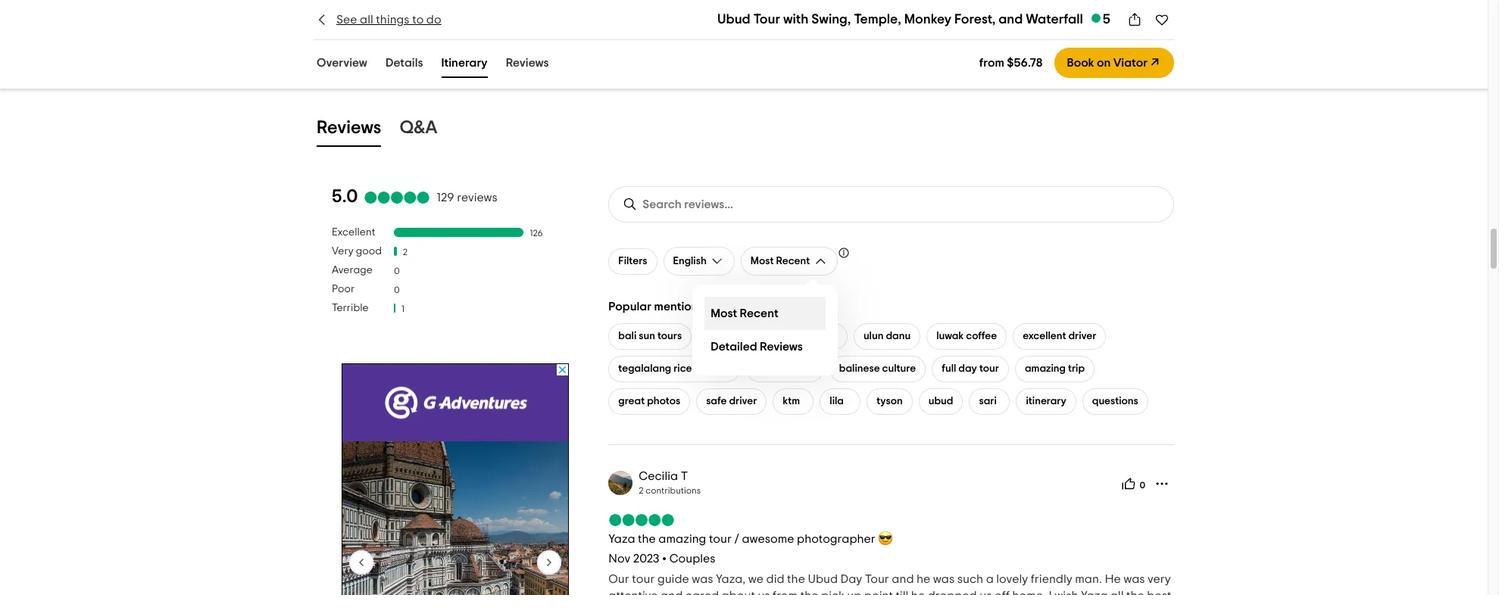 Task type: describe. For each thing, give the bounding box(es) containing it.
0 horizontal spatial 5.0 of 5 bubbles image
[[364, 191, 431, 203]]

cecilia
[[639, 471, 678, 483]]

full day tour button
[[932, 356, 1009, 383]]

with
[[783, 13, 809, 27]]

wish
[[1055, 590, 1079, 596]]

friendly
[[1031, 574, 1073, 586]]

detailed reviews
[[711, 341, 803, 353]]

129
[[437, 191, 454, 203]]

5.0
[[332, 188, 358, 206]]

things
[[376, 14, 410, 26]]

Search search field
[[643, 197, 769, 212]]

tegalalang
[[619, 364, 671, 374]]

tegalalang rice terrace button
[[609, 356, 740, 383]]

coffee
[[966, 331, 997, 342]]

ubud
[[929, 396, 954, 407]]

a for write
[[363, 39, 371, 52]]

safe driver
[[706, 396, 757, 407]]

the right the did
[[787, 574, 805, 586]]

all inside our tour guide was yaza, we did the ubud day tour and he was such a lovely friendly man. he was very attentive and cared about us from the pick up point till he dropped us off home. i wish yaza all the bes
[[1111, 590, 1124, 596]]

2 us from the left
[[980, 590, 992, 596]]

temple,
[[854, 13, 902, 27]]

culture
[[882, 364, 916, 374]]

tour inside yaza the amazing tour / awesome photographer 😎 nov 2023 • couples
[[709, 533, 732, 546]]

1 us from the left
[[758, 590, 770, 596]]

trip for amazing trip
[[1068, 364, 1085, 374]]

details button
[[383, 53, 426, 78]]

itinerary
[[441, 57, 488, 69]]

most for most recent popup button
[[751, 256, 774, 266]]

he
[[1105, 574, 1121, 586]]

pick
[[821, 590, 845, 596]]

questions button
[[1083, 389, 1149, 415]]

0 for poor
[[394, 285, 400, 294]]

1 vertical spatial he
[[911, 590, 925, 596]]

0 vertical spatial reviews
[[506, 57, 549, 69]]

viator
[[1114, 57, 1148, 69]]

great photos
[[619, 396, 681, 407]]

2 inside the cecilia t 2 contributions
[[639, 486, 644, 496]]

reviews inside 'list box'
[[760, 341, 803, 353]]

driver for safe driver
[[729, 396, 757, 407]]

most recent for most recent popup button
[[751, 256, 810, 266]]

forest
[[810, 331, 838, 342]]

balinese culture
[[839, 364, 916, 374]]

poor
[[332, 284, 355, 295]]

itinerary
[[1026, 396, 1067, 407]]

the left pick on the bottom right
[[801, 590, 819, 596]]

1 vertical spatial reviews button
[[314, 114, 384, 147]]

cecilia t image
[[609, 471, 633, 495]]

our
[[609, 574, 629, 586]]

excellent
[[332, 227, 375, 238]]

good
[[356, 246, 382, 257]]

excellent driver button
[[1013, 324, 1107, 350]]

day inside button
[[708, 331, 726, 342]]

yaza the amazing tour / awesome photographer 😎 link
[[609, 533, 894, 546]]

forest,
[[955, 13, 996, 27]]

photographer
[[797, 533, 876, 546]]

great
[[619, 396, 645, 407]]

ktm button
[[773, 389, 814, 415]]

upload
[[449, 39, 489, 52]]

english
[[673, 256, 707, 266]]

on
[[1097, 57, 1111, 69]]

write a review
[[331, 39, 408, 52]]

filters
[[619, 256, 648, 266]]

day
[[841, 574, 863, 586]]

1 horizontal spatial 5.0 of 5 bubbles image
[[609, 514, 675, 527]]

advertisement region
[[341, 364, 569, 596]]

questions
[[1092, 396, 1139, 407]]

0 vertical spatial he
[[917, 574, 931, 586]]

tour inside button
[[980, 364, 999, 374]]

luwak
[[937, 331, 964, 342]]

excellent driver
[[1023, 331, 1097, 342]]

most recent for 'list box' containing most recent
[[711, 307, 779, 319]]

ubud tour with swing, temple, monkey forest, and waterfall
[[718, 13, 1083, 27]]

driver for excellent driver
[[1069, 331, 1097, 342]]

yaza the amazing tour / awesome photographer 😎 nov 2023 • couples
[[609, 533, 894, 565]]

terrible
[[332, 303, 369, 314]]

about
[[722, 590, 755, 596]]

0 horizontal spatial tour
[[754, 13, 780, 27]]

2 inside filter reviews element
[[403, 247, 408, 256]]

amazing trip button
[[1015, 356, 1095, 383]]

list box containing most recent
[[693, 285, 838, 376]]

terrace
[[694, 364, 730, 374]]

from $56.78
[[980, 57, 1043, 69]]

0 horizontal spatial ubud
[[718, 13, 751, 27]]

balinese
[[839, 364, 880, 374]]

photo
[[502, 39, 535, 52]]

itinerary button
[[1016, 389, 1076, 415]]

0 vertical spatial reviews button
[[503, 53, 552, 78]]

upload a photo link
[[432, 28, 552, 63]]

see all things to do link
[[314, 11, 441, 28]]

a for upload
[[492, 39, 499, 52]]

luwak coffee
[[937, 331, 997, 342]]

sari button
[[969, 389, 1010, 415]]

amazing inside yaza the amazing tour / awesome photographer 😎 nov 2023 • couples
[[659, 533, 706, 546]]

2023
[[633, 553, 660, 565]]

rice
[[674, 364, 692, 374]]

up
[[847, 590, 862, 596]]

a inside our tour guide was yaza, we did the ubud day tour and he was such a lovely friendly man. he was very attentive and cared about us from the pick up point till he dropped us off home. i wish yaza all the bes
[[986, 574, 994, 586]]

cecilia t 2 contributions
[[639, 471, 701, 496]]

ktm
[[783, 396, 800, 407]]

till
[[896, 590, 909, 596]]

recent for 'list box' containing most recent
[[740, 307, 779, 319]]

reviews
[[457, 191, 498, 203]]

yaza,
[[716, 574, 746, 586]]

0 button
[[1118, 472, 1150, 496]]

very good
[[332, 246, 382, 257]]

day inside button
[[959, 364, 977, 374]]

full day tour
[[942, 364, 999, 374]]

safe
[[706, 396, 727, 407]]

off
[[995, 590, 1010, 596]]

bali sun tours button
[[609, 324, 692, 350]]



Task type: vqa. For each thing, say whether or not it's contained in the screenshot.
Nature & Parks in Gatlinburg Link
no



Task type: locate. For each thing, give the bounding box(es) containing it.
from left $56.78
[[980, 57, 1005, 69]]

detailed
[[711, 341, 757, 353]]

0 horizontal spatial tour
[[632, 574, 655, 586]]

yaza
[[609, 533, 635, 546], [1081, 590, 1108, 596]]

0 vertical spatial tour
[[980, 364, 999, 374]]

2 horizontal spatial tour
[[980, 364, 999, 374]]

book on viator
[[1067, 57, 1148, 69]]

reviews down photo
[[506, 57, 549, 69]]

tour up sari
[[980, 364, 999, 374]]

$56.78
[[1007, 57, 1043, 69]]

from inside our tour guide was yaza, we did the ubud day tour and he was such a lovely friendly man. he was very attentive and cared about us from the pick up point till he dropped us off home. i wish yaza all the bes
[[773, 590, 798, 596]]

tab list
[[296, 50, 570, 81], [296, 111, 1193, 150]]

tour up 'attentive'
[[632, 574, 655, 586]]

ubud inside our tour guide was yaza, we did the ubud day tour and he was such a lovely friendly man. he was very attentive and cared about us from the pick up point till he dropped us off home. i wish yaza all the bes
[[808, 574, 838, 586]]

most inside 'list box'
[[711, 307, 737, 319]]

see
[[336, 14, 357, 26]]

0 horizontal spatial trip
[[729, 331, 745, 342]]

from
[[980, 57, 1005, 69], [773, 590, 798, 596]]

1 vertical spatial reviews
[[317, 119, 381, 137]]

waterfall
[[1026, 13, 1083, 27]]

1 horizontal spatial amazing
[[1025, 364, 1066, 374]]

0 vertical spatial recent
[[776, 256, 810, 266]]

0 horizontal spatial driver
[[729, 396, 757, 407]]

itinerary button
[[438, 53, 491, 78]]

0 for average
[[394, 266, 400, 275]]

1 vertical spatial from
[[773, 590, 798, 596]]

0 horizontal spatial from
[[773, 590, 798, 596]]

tab list containing reviews
[[296, 111, 1193, 150]]

2 right good
[[403, 247, 408, 256]]

list box
[[693, 285, 838, 376]]

safe driver button
[[696, 389, 767, 415]]

great photos button
[[609, 389, 690, 415]]

2 vertical spatial reviews
[[760, 341, 803, 353]]

2 vertical spatial tour
[[632, 574, 655, 586]]

1 tab list from the top
[[296, 50, 570, 81]]

1 horizontal spatial was
[[933, 574, 955, 586]]

did
[[766, 574, 785, 586]]

he up dropped
[[917, 574, 931, 586]]

tour
[[980, 364, 999, 374], [709, 533, 732, 546], [632, 574, 655, 586]]

0 vertical spatial most
[[751, 256, 774, 266]]

0 vertical spatial day
[[708, 331, 726, 342]]

yaza down man.
[[1081, 590, 1108, 596]]

driver inside "button"
[[1069, 331, 1097, 342]]

popular
[[609, 301, 652, 313]]

he right till
[[911, 590, 925, 596]]

2 horizontal spatial and
[[999, 13, 1023, 27]]

0 vertical spatial most recent
[[751, 256, 810, 266]]

1 vertical spatial amazing
[[659, 533, 706, 546]]

all down he
[[1111, 590, 1124, 596]]

0
[[394, 266, 400, 275], [394, 285, 400, 294], [1140, 481, 1146, 490]]

0 horizontal spatial was
[[692, 574, 713, 586]]

driver right excellent
[[1069, 331, 1097, 342]]

0 horizontal spatial reviews button
[[314, 114, 384, 147]]

5.0 of 5 bubbles image up 2023
[[609, 514, 675, 527]]

1 horizontal spatial us
[[980, 590, 992, 596]]

popular mentions
[[609, 301, 704, 313]]

0 vertical spatial trip
[[729, 331, 745, 342]]

home.
[[1013, 590, 1046, 596]]

1 vertical spatial tab list
[[296, 111, 1193, 150]]

balinese culture button
[[830, 356, 926, 383]]

lila
[[830, 396, 844, 407]]

luwak coffee button
[[927, 324, 1007, 350]]

driver right safe
[[729, 396, 757, 407]]

0 inside button
[[1140, 481, 1146, 490]]

1 horizontal spatial driver
[[1069, 331, 1097, 342]]

0 vertical spatial ubud
[[718, 13, 751, 27]]

0 horizontal spatial us
[[758, 590, 770, 596]]

dropped
[[928, 590, 977, 596]]

1 horizontal spatial reviews button
[[503, 53, 552, 78]]

contributions
[[646, 486, 701, 496]]

most right the english popup button
[[751, 256, 774, 266]]

0 vertical spatial tour
[[754, 13, 780, 27]]

most recent button
[[741, 247, 838, 276]]

a right write
[[363, 39, 371, 52]]

0 vertical spatial tab list
[[296, 50, 570, 81]]

reviews
[[506, 57, 549, 69], [317, 119, 381, 137], [760, 341, 803, 353]]

reviews left forest
[[760, 341, 803, 353]]

the right the wish
[[1127, 590, 1145, 596]]

cared
[[686, 590, 719, 596]]

a left photo
[[492, 39, 499, 52]]

1 horizontal spatial all
[[1111, 590, 1124, 596]]

1 horizontal spatial trip
[[1068, 364, 1085, 374]]

day up terrace
[[708, 331, 726, 342]]

1 horizontal spatial ubud
[[808, 574, 838, 586]]

2 tab list from the top
[[296, 111, 1193, 150]]

most up day trip in the left of the page
[[711, 307, 737, 319]]

2 was from the left
[[933, 574, 955, 586]]

such
[[957, 574, 984, 586]]

ulun danu
[[864, 331, 911, 342]]

tyson button
[[867, 389, 913, 415]]

tour up the point at the right of page
[[865, 574, 889, 586]]

day trip button
[[698, 324, 755, 350]]

very
[[332, 246, 354, 257]]

filter reviews element
[[332, 227, 578, 321]]

monkey forest
[[771, 331, 838, 342]]

amazing up couples
[[659, 533, 706, 546]]

recent up detailed reviews
[[740, 307, 779, 319]]

all right see
[[360, 14, 373, 26]]

trip
[[729, 331, 745, 342], [1068, 364, 1085, 374]]

all inside see all things to do link
[[360, 14, 373, 26]]

1 vertical spatial tour
[[865, 574, 889, 586]]

0 vertical spatial and
[[999, 13, 1023, 27]]

lila button
[[820, 389, 861, 415]]

ulun danu button
[[854, 324, 921, 350]]

1 vertical spatial most
[[711, 307, 737, 319]]

reviews button down photo
[[503, 53, 552, 78]]

recent
[[776, 256, 810, 266], [740, 307, 779, 319]]

0 vertical spatial 5.0 of 5 bubbles image
[[364, 191, 431, 203]]

amazing down excellent
[[1025, 364, 1066, 374]]

amazing
[[1025, 364, 1066, 374], [659, 533, 706, 546]]

was up cared
[[692, 574, 713, 586]]

0 left the 'open options menu' icon
[[1140, 481, 1146, 490]]

1 vertical spatial driver
[[729, 396, 757, 407]]

yaza inside our tour guide was yaza, we did the ubud day tour and he was such a lovely friendly man. he was very attentive and cared about us from the pick up point till he dropped us off home. i wish yaza all the bes
[[1081, 590, 1108, 596]]

yaza up nov
[[609, 533, 635, 546]]

1 horizontal spatial 2
[[639, 486, 644, 496]]

tab list containing overview
[[296, 50, 570, 81]]

trip for day trip
[[729, 331, 745, 342]]

awesome
[[742, 533, 794, 546]]

a inside upload a photo link
[[492, 39, 499, 52]]

1 vertical spatial recent
[[740, 307, 779, 319]]

1 vertical spatial most recent
[[711, 307, 779, 319]]

1 vertical spatial 5.0 of 5 bubbles image
[[609, 514, 675, 527]]

0 vertical spatial driver
[[1069, 331, 1097, 342]]

was up dropped
[[933, 574, 955, 586]]

recent for most recent popup button
[[776, 256, 810, 266]]

t
[[681, 471, 688, 483]]

1 horizontal spatial tour
[[865, 574, 889, 586]]

1 was from the left
[[692, 574, 713, 586]]

tour left /
[[709, 533, 732, 546]]

tour inside our tour guide was yaza, we did the ubud day tour and he was such a lovely friendly man. he was very attentive and cared about us from the pick up point till he dropped us off home. i wish yaza all the bes
[[865, 574, 889, 586]]

3 was from the left
[[1124, 574, 1145, 586]]

0 horizontal spatial day
[[708, 331, 726, 342]]

guide
[[658, 574, 689, 586]]

monkey forest button
[[761, 324, 848, 350]]

1 vertical spatial and
[[892, 574, 914, 586]]

0 vertical spatial all
[[360, 14, 373, 26]]

reviews button down overview button
[[314, 114, 384, 147]]

0 vertical spatial amazing
[[1025, 364, 1066, 374]]

recent inside 'list box'
[[740, 307, 779, 319]]

our tour guide was yaza, we did the ubud day tour and he was such a lovely friendly man. he was very attentive and cared about us from the pick up point till he dropped us off home. i wish yaza all the bes
[[609, 574, 1172, 596]]

1 vertical spatial yaza
[[1081, 590, 1108, 596]]

most recent inside popup button
[[751, 256, 810, 266]]

mentions
[[654, 301, 704, 313]]

most recent
[[751, 256, 810, 266], [711, 307, 779, 319]]

1 horizontal spatial and
[[892, 574, 914, 586]]

2 horizontal spatial was
[[1124, 574, 1145, 586]]

0 right average
[[394, 266, 400, 275]]

from down the did
[[773, 590, 798, 596]]

2 horizontal spatial a
[[986, 574, 994, 586]]

0 right poor
[[394, 285, 400, 294]]

1 vertical spatial tour
[[709, 533, 732, 546]]

save to a trip image
[[1155, 12, 1170, 27]]

😎
[[878, 533, 894, 546]]

the
[[638, 533, 656, 546], [787, 574, 805, 586], [801, 590, 819, 596], [1127, 590, 1145, 596]]

us left the off on the bottom right of the page
[[980, 590, 992, 596]]

1 horizontal spatial reviews
[[506, 57, 549, 69]]

reviews button
[[503, 53, 552, 78], [314, 114, 384, 147]]

photos
[[647, 396, 681, 407]]

0 vertical spatial yaza
[[609, 533, 635, 546]]

2 right 'cecilia t' image
[[639, 486, 644, 496]]

yaza inside yaza the amazing tour / awesome photographer 😎 nov 2023 • couples
[[609, 533, 635, 546]]

most for 'list box' containing most recent
[[711, 307, 737, 319]]

1 horizontal spatial from
[[980, 57, 1005, 69]]

and
[[999, 13, 1023, 27], [892, 574, 914, 586], [661, 590, 683, 596]]

2 vertical spatial 0
[[1140, 481, 1146, 490]]

a
[[363, 39, 371, 52], [492, 39, 499, 52], [986, 574, 994, 586]]

monkey
[[771, 331, 808, 342]]

1 horizontal spatial a
[[492, 39, 499, 52]]

1 horizontal spatial yaza
[[1081, 590, 1108, 596]]

most recent inside 'list box'
[[711, 307, 779, 319]]

0 horizontal spatial reviews
[[317, 119, 381, 137]]

5.0 of 5 bubbles image left "129"
[[364, 191, 431, 203]]

ubud left 'with'
[[718, 13, 751, 27]]

0 horizontal spatial all
[[360, 14, 373, 26]]

0 vertical spatial from
[[980, 57, 1005, 69]]

5.0 of 5 bubbles image
[[364, 191, 431, 203], [609, 514, 675, 527]]

0 horizontal spatial and
[[661, 590, 683, 596]]

amazing inside button
[[1025, 364, 1066, 374]]

trip down excellent driver "button"
[[1068, 364, 1085, 374]]

1 vertical spatial all
[[1111, 590, 1124, 596]]

0 vertical spatial 2
[[403, 247, 408, 256]]

upload a photo
[[449, 39, 535, 52]]

0 horizontal spatial amazing
[[659, 533, 706, 546]]

2 vertical spatial and
[[661, 590, 683, 596]]

tour left 'with'
[[754, 13, 780, 27]]

and right 'forest,'
[[999, 13, 1023, 27]]

overview
[[317, 57, 367, 69]]

recent up 'monkey'
[[776, 256, 810, 266]]

1 horizontal spatial day
[[959, 364, 977, 374]]

attentive
[[609, 590, 658, 596]]

ubud button
[[919, 389, 963, 415]]

1 vertical spatial trip
[[1068, 364, 1085, 374]]

and down the guide
[[661, 590, 683, 596]]

write a review link
[[314, 28, 426, 63]]

1
[[402, 304, 405, 313]]

1 vertical spatial 2
[[639, 486, 644, 496]]

0 horizontal spatial a
[[363, 39, 371, 52]]

book
[[1067, 57, 1094, 69]]

0 horizontal spatial yaza
[[609, 533, 635, 546]]

the up 2023
[[638, 533, 656, 546]]

1 vertical spatial ubud
[[808, 574, 838, 586]]

q&a button
[[397, 114, 441, 147]]

overview button
[[314, 53, 371, 78]]

share image
[[1127, 12, 1143, 27]]

search image
[[623, 197, 638, 212]]

day right full
[[959, 364, 977, 374]]

tour
[[754, 13, 780, 27], [865, 574, 889, 586]]

driver inside button
[[729, 396, 757, 407]]

i
[[1049, 590, 1052, 596]]

1 horizontal spatial most
[[751, 256, 774, 266]]

day
[[708, 331, 726, 342], [959, 364, 977, 374]]

a inside write a review link
[[363, 39, 371, 52]]

a right "such"
[[986, 574, 994, 586]]

trip up terrace
[[729, 331, 745, 342]]

most inside popup button
[[751, 256, 774, 266]]

0 vertical spatial 0
[[394, 266, 400, 275]]

recent inside popup button
[[776, 256, 810, 266]]

english button
[[663, 247, 735, 276]]

1 horizontal spatial tour
[[709, 533, 732, 546]]

was right he
[[1124, 574, 1145, 586]]

/
[[735, 533, 739, 546]]

and up till
[[892, 574, 914, 586]]

excellent
[[1023, 331, 1066, 342]]

129 reviews
[[437, 191, 498, 203]]

to
[[412, 14, 424, 26]]

1 vertical spatial day
[[959, 364, 977, 374]]

tyson
[[877, 396, 903, 407]]

tour inside our tour guide was yaza, we did the ubud day tour and he was such a lovely friendly man. he was very attentive and cared about us from the pick up point till he dropped us off home. i wish yaza all the bes
[[632, 574, 655, 586]]

0 horizontal spatial most
[[711, 307, 737, 319]]

us down we
[[758, 590, 770, 596]]

reviews down overview button
[[317, 119, 381, 137]]

126
[[530, 228, 543, 238]]

1 vertical spatial 0
[[394, 285, 400, 294]]

ubud up pick on the bottom right
[[808, 574, 838, 586]]

•
[[662, 553, 667, 565]]

open options menu image
[[1155, 477, 1170, 492]]

the inside yaza the amazing tour / awesome photographer 😎 nov 2023 • couples
[[638, 533, 656, 546]]

2 horizontal spatial reviews
[[760, 341, 803, 353]]

5
[[1103, 13, 1111, 27]]

0 horizontal spatial 2
[[403, 247, 408, 256]]

danu
[[886, 331, 911, 342]]



